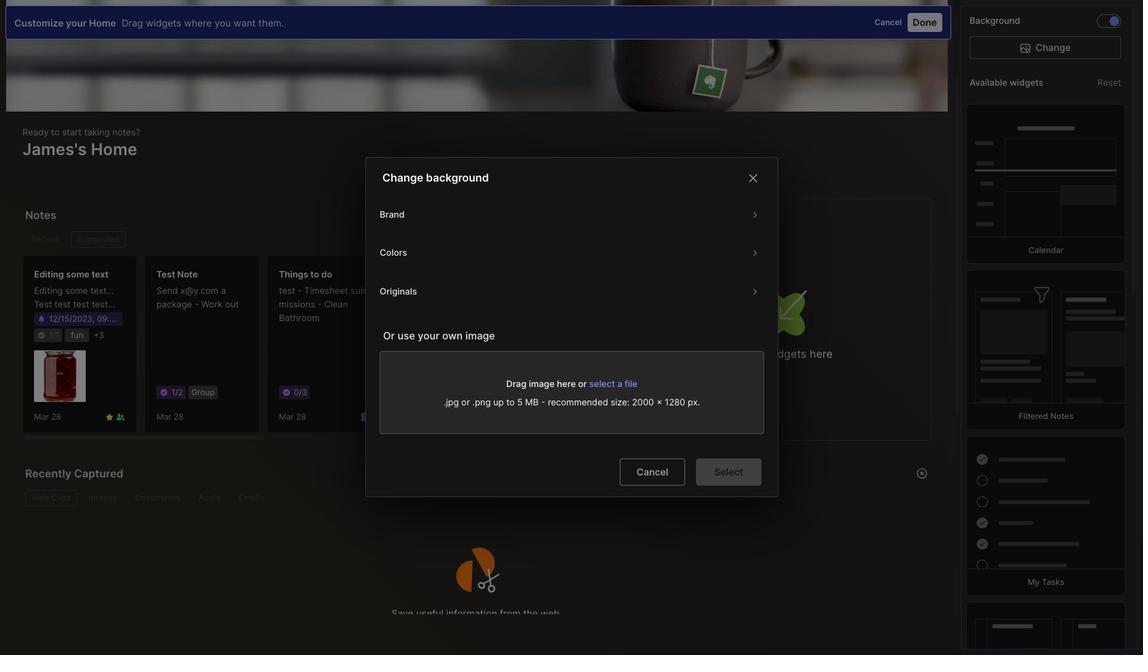 Task type: locate. For each thing, give the bounding box(es) containing it.
close image
[[745, 170, 761, 187]]



Task type: vqa. For each thing, say whether or not it's contained in the screenshot.
Close image
yes



